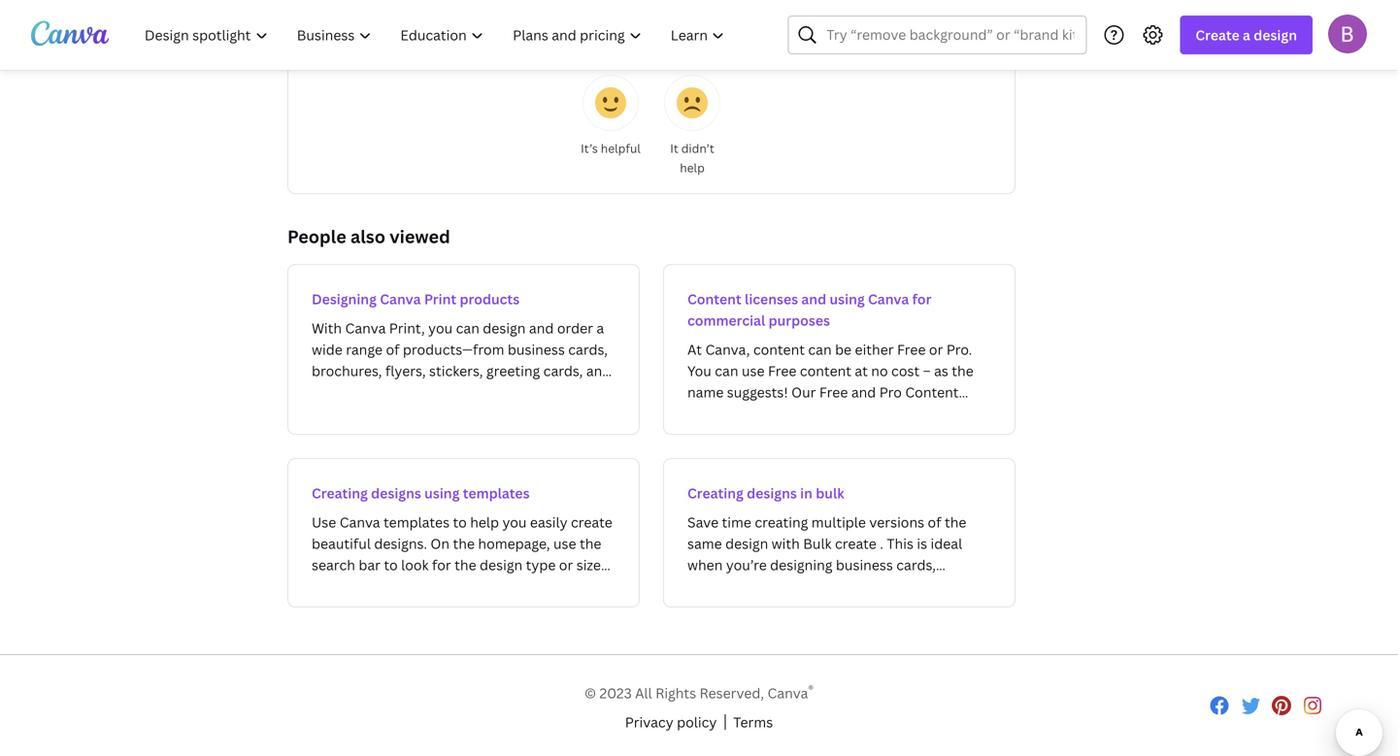 Task type: locate. For each thing, give the bounding box(es) containing it.
creating designs in bulk link
[[664, 459, 1016, 608]]

create a design
[[1196, 26, 1298, 44]]

designing canva print products link
[[288, 264, 640, 435]]

creating for creating designs in bulk
[[688, 484, 744, 503]]

templates
[[463, 484, 530, 503]]

creating
[[312, 484, 368, 503], [688, 484, 744, 503]]

all
[[635, 685, 652, 703]]

1 creating from the left
[[312, 484, 368, 503]]

Try "remove background" or "brand kit" search field
[[827, 17, 1075, 53]]

using
[[830, 290, 865, 308], [425, 484, 460, 503]]

design
[[1254, 26, 1298, 44]]

designs inside creating designs using templates link
[[371, 484, 421, 503]]

1 vertical spatial using
[[425, 484, 460, 503]]

© 2023 all rights reserved, canva ®
[[585, 682, 814, 703]]

creating designs using templates link
[[288, 459, 640, 608]]

creating designs in bulk
[[688, 484, 845, 503]]

0 horizontal spatial designs
[[371, 484, 421, 503]]

policy
[[677, 714, 717, 732]]

in
[[801, 484, 813, 503]]

0 vertical spatial using
[[830, 290, 865, 308]]

1 horizontal spatial canva
[[768, 685, 809, 703]]

bulk
[[816, 484, 845, 503]]

people
[[288, 225, 347, 249]]

0 horizontal spatial using
[[425, 484, 460, 503]]

2 creating from the left
[[688, 484, 744, 503]]

1 designs from the left
[[371, 484, 421, 503]]

using left templates
[[425, 484, 460, 503]]

designs inside creating designs in bulk link
[[747, 484, 797, 503]]

1 horizontal spatial using
[[830, 290, 865, 308]]

help
[[680, 160, 705, 176]]

licenses
[[745, 290, 799, 308]]

using right and
[[830, 290, 865, 308]]

people also viewed
[[288, 225, 450, 249]]

2 designs from the left
[[747, 484, 797, 503]]

designing
[[312, 290, 377, 308]]

designs for using
[[371, 484, 421, 503]]

reserved,
[[700, 685, 765, 703]]

products
[[460, 290, 520, 308]]

designs
[[371, 484, 421, 503], [747, 484, 797, 503]]

also
[[351, 225, 386, 249]]

0 horizontal spatial creating
[[312, 484, 368, 503]]

privacy policy
[[625, 714, 717, 732]]

1 horizontal spatial designs
[[747, 484, 797, 503]]

create a design button
[[1181, 16, 1313, 54]]

content
[[688, 290, 742, 308]]

it didn't help
[[671, 140, 715, 176]]

viewed
[[390, 225, 450, 249]]

canva left print
[[380, 290, 421, 308]]

canva up terms link
[[768, 685, 809, 703]]

it's helpful
[[581, 140, 641, 156]]

it
[[671, 140, 679, 156]]

terms
[[734, 714, 773, 732]]

canva inside content licenses and using canva for commercial purposes
[[868, 290, 910, 308]]

content licenses and using canva for commercial purposes
[[688, 290, 932, 330]]

rights
[[656, 685, 697, 703]]

2 horizontal spatial canva
[[868, 290, 910, 308]]

1 horizontal spatial creating
[[688, 484, 744, 503]]

terms link
[[734, 712, 773, 734]]

canva left "for"
[[868, 290, 910, 308]]

and
[[802, 290, 827, 308]]

canva
[[380, 290, 421, 308], [868, 290, 910, 308], [768, 685, 809, 703]]



Task type: describe. For each thing, give the bounding box(es) containing it.
creating for creating designs using templates
[[312, 484, 368, 503]]

using inside content licenses and using canva for commercial purposes
[[830, 290, 865, 308]]

content licenses and using canva for commercial purposes link
[[664, 264, 1016, 435]]

privacy policy link
[[625, 712, 717, 734]]

0 horizontal spatial canva
[[380, 290, 421, 308]]

privacy
[[625, 714, 674, 732]]

®
[[809, 682, 814, 698]]

a
[[1244, 26, 1251, 44]]

for
[[913, 290, 932, 308]]

©
[[585, 685, 597, 703]]

bob builder image
[[1329, 14, 1368, 53]]

purposes
[[769, 311, 831, 330]]

create
[[1196, 26, 1240, 44]]

top level navigation element
[[132, 16, 742, 54]]

helpful
[[601, 140, 641, 156]]

😔 image
[[677, 87, 708, 119]]

print
[[424, 290, 457, 308]]

designing canva print products
[[312, 290, 520, 308]]

it's
[[581, 140, 598, 156]]

2023
[[600, 685, 632, 703]]

didn't
[[682, 140, 715, 156]]

creating designs using templates
[[312, 484, 530, 503]]

🙂 image
[[596, 87, 627, 119]]

commercial
[[688, 311, 766, 330]]

canva inside © 2023 all rights reserved, canva ®
[[768, 685, 809, 703]]

designs for in
[[747, 484, 797, 503]]



Task type: vqa. For each thing, say whether or not it's contained in the screenshot.
already
no



